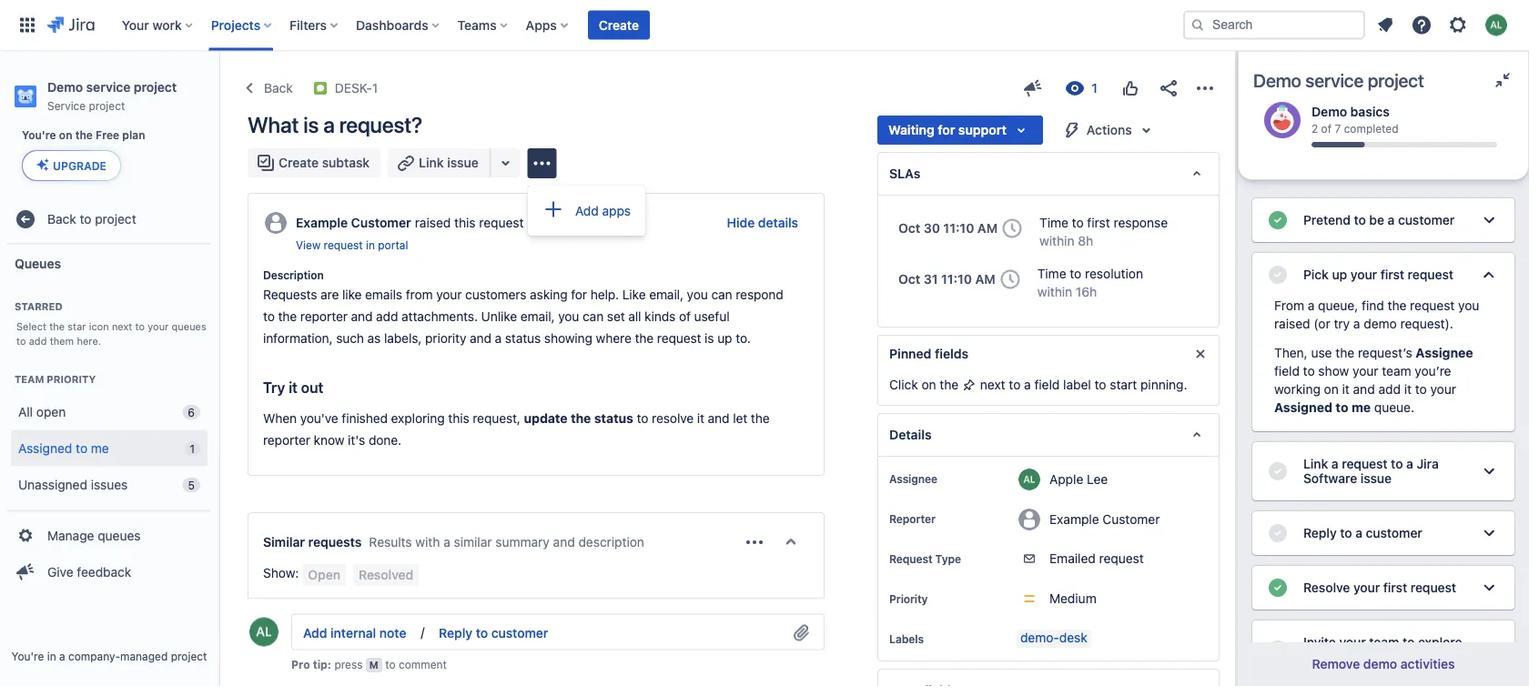 Task type: locate. For each thing, give the bounding box(es) containing it.
1 horizontal spatial you
[[687, 287, 708, 302]]

demo right remove
[[1363, 657, 1397, 672]]

time inside time to resolution within 16h
[[1037, 266, 1066, 281]]

0 vertical spatial create
[[599, 17, 639, 32]]

team
[[1382, 364, 1411, 379], [1369, 635, 1399, 650]]

customer inside dropdown button
[[1366, 526, 1423, 541]]

clockicon image left within 8h button
[[998, 214, 1027, 243]]

first up 8h
[[1087, 215, 1110, 230]]

group containing manage queues
[[7, 510, 211, 596]]

1 up request?
[[372, 81, 378, 96]]

chevron image inside reply to a customer dropdown button
[[1478, 522, 1500, 544]]

1 horizontal spatial is
[[705, 331, 714, 346]]

pretend to be a customer button
[[1252, 198, 1515, 242]]

your
[[1351, 267, 1377, 282], [436, 287, 462, 302], [148, 321, 169, 332], [1353, 364, 1379, 379], [1430, 382, 1456, 397], [1353, 580, 1380, 595], [1339, 635, 1366, 650]]

add inside requests are like emails from your customers asking for help. like email, you can respond to the reporter and add attachments. unlike email, you can set all kinds of useful information, such as labels, priority and a status showing where the request is up to.
[[376, 309, 398, 324]]

first up from a queue, find the request you raised (or try a demo request). on the right top
[[1381, 267, 1405, 282]]

1 vertical spatial up
[[717, 331, 732, 346]]

1 oct from the top
[[898, 221, 920, 236]]

assignee pin to top. only you can see pinned fields. image
[[941, 472, 956, 486]]

a right be at the right top
[[1388, 213, 1395, 228]]

add left apps
[[575, 203, 599, 218]]

a left company-
[[59, 650, 65, 663]]

in
[[366, 239, 375, 252], [47, 650, 56, 663]]

first for your
[[1383, 580, 1407, 595]]

what is a request?
[[248, 112, 422, 137]]

find
[[1362, 298, 1384, 313], [366, 608, 388, 623]]

am
[[978, 221, 998, 236], [975, 272, 996, 287]]

2 chevron image from the top
[[1478, 461, 1500, 482]]

3 chevron image from the top
[[1478, 522, 1500, 544]]

add inside the "add apps" link
[[575, 203, 599, 218]]

chevron image inside resolve your first request dropdown button
[[1478, 577, 1500, 599]]

checked image left "resolve"
[[1267, 577, 1289, 599]]

invite your team to explore demo service project
[[1303, 635, 1462, 664]]

to up unassigned issues
[[76, 441, 87, 456]]

0 vertical spatial checked image
[[1267, 264, 1289, 286]]

chevron image for link a request to a jira software issue
[[1478, 461, 1500, 482]]

reply up "resolve"
[[1303, 526, 1337, 541]]

example customer raised this request via email
[[296, 215, 581, 230]]

demo up request's
[[1364, 316, 1397, 331]]

for right waiting
[[938, 122, 955, 137]]

a down service request image
[[323, 112, 335, 137]]

6
[[188, 406, 195, 419]]

any
[[392, 608, 412, 623]]

0 vertical spatial customer
[[1398, 213, 1455, 228]]

checked image for pretend
[[1267, 209, 1289, 231]]

software
[[1303, 471, 1357, 486]]

details element
[[877, 413, 1220, 457]]

the inside from a queue, find the request you raised (or try a demo request).
[[1388, 298, 1407, 313]]

company-
[[68, 650, 120, 663]]

primary element
[[11, 0, 1183, 51]]

you're left company-
[[11, 650, 44, 663]]

appswitcher icon image
[[16, 14, 38, 36]]

demo-desk
[[1020, 630, 1088, 645]]

select
[[16, 321, 46, 332]]

create down what
[[279, 155, 319, 170]]

field inside then, use the request's assignee field to show your team you're working on it and add it to your assigned to me queue.
[[1274, 364, 1300, 379]]

next right icon
[[112, 321, 132, 332]]

time inside time to first response within 8h
[[1040, 215, 1069, 230]]

raised inside from a queue, find the request you raised (or try a demo request).
[[1274, 316, 1310, 331]]

2 checked image from the top
[[1267, 577, 1289, 599]]

manage queues
[[47, 528, 141, 543]]

1 chevron image from the top
[[1478, 264, 1500, 286]]

on down service
[[59, 129, 72, 142]]

pinned fields
[[889, 346, 969, 361]]

is down useful
[[705, 331, 714, 346]]

1 checked image from the top
[[1267, 209, 1289, 231]]

link down working
[[1303, 456, 1328, 471]]

1 vertical spatial issue
[[1361, 471, 1392, 486]]

show:
[[263, 566, 299, 581]]

request inside link a request to a jira software issue
[[1342, 456, 1388, 471]]

demo for demo service project service project
[[47, 80, 83, 95]]

and up queue. at the bottom of page
[[1353, 382, 1375, 397]]

and right summary
[[553, 535, 575, 550]]

1 vertical spatial first
[[1381, 267, 1405, 282]]

1 vertical spatial add
[[29, 335, 47, 347]]

0 vertical spatial is
[[303, 112, 319, 137]]

0 vertical spatial back
[[264, 81, 293, 96]]

0 horizontal spatial customer
[[351, 215, 411, 230]]

you're for you're on the free plan
[[22, 129, 56, 142]]

help image
[[1411, 14, 1433, 36]]

service inside demo service project service project
[[86, 80, 130, 95]]

0 vertical spatial can
[[711, 287, 732, 302]]

to inside team priority group
[[76, 441, 87, 456]]

team
[[15, 373, 44, 385]]

request inside requests are like emails from your customers asking for help. like email, you can respond to the reporter and add attachments. unlike email, you can set all kinds of useful information, such as labels, priority and a status showing where the request is up to.
[[657, 331, 701, 346]]

pretend to be a customer
[[1303, 213, 1455, 228]]

add down emails
[[376, 309, 398, 324]]

the down "pick up your first request" dropdown button at top
[[1388, 298, 1407, 313]]

share image
[[1158, 77, 1180, 99]]

kinds
[[645, 309, 676, 324]]

0 vertical spatial 11:10
[[943, 221, 974, 236]]

1 vertical spatial checked image
[[1267, 577, 1289, 599]]

demo inside demo service project service project
[[47, 80, 83, 95]]

checked image inside reply to a customer dropdown button
[[1267, 522, 1289, 544]]

1 horizontal spatial on
[[922, 377, 936, 392]]

1 horizontal spatial reply
[[1303, 526, 1337, 541]]

profile image of apple lee image
[[249, 618, 279, 647]]

checked image
[[1267, 209, 1289, 231], [1267, 461, 1289, 482], [1267, 522, 1289, 544], [1267, 639, 1289, 661]]

add app image
[[531, 152, 553, 174]]

view request in portal
[[296, 239, 408, 252]]

to right icon
[[135, 321, 145, 332]]

add up queue. at the bottom of page
[[1379, 382, 1401, 397]]

the right let
[[751, 411, 770, 426]]

create right apps "popup button"
[[599, 17, 639, 32]]

and inside to resolve it and let the reporter know it's done.
[[708, 411, 730, 426]]

1 horizontal spatial priority
[[889, 593, 928, 605]]

for inside requests are like emails from your customers asking for help. like email, you can respond to the reporter and add attachments. unlike email, you can set all kinds of useful information, such as labels, priority and a status showing where the request is up to.
[[571, 287, 587, 302]]

jira image
[[47, 14, 94, 36], [47, 14, 94, 36]]

1 vertical spatial time
[[1037, 266, 1066, 281]]

link up example customer raised this request via email
[[419, 155, 444, 170]]

add
[[376, 309, 398, 324], [29, 335, 47, 347], [1379, 382, 1401, 397]]

raised
[[415, 215, 451, 230], [1274, 316, 1310, 331]]

a up reply to a customer
[[1332, 456, 1339, 471]]

2 horizontal spatial you
[[1458, 298, 1479, 313]]

0 vertical spatial email,
[[649, 287, 684, 302]]

m
[[369, 659, 379, 671]]

you're in a company-managed project
[[11, 650, 207, 663]]

0 vertical spatial up
[[1332, 267, 1347, 282]]

you're
[[22, 129, 56, 142], [11, 650, 44, 663]]

search image
[[1191, 18, 1205, 32]]

within inside time to first response within 8h
[[1040, 233, 1075, 249]]

1 horizontal spatial 1
[[372, 81, 378, 96]]

to resolve it and let the reporter know it's done.
[[263, 411, 773, 448]]

0 horizontal spatial raised
[[415, 215, 451, 230]]

customer down lee
[[1103, 512, 1160, 527]]

link a request to a jira software issue
[[1303, 456, 1439, 486]]

0 vertical spatial oct
[[898, 221, 920, 236]]

1 vertical spatial customer
[[1366, 526, 1423, 541]]

4 chevron image from the top
[[1478, 639, 1500, 661]]

clockicon image left within 16h button
[[996, 265, 1025, 294]]

1 vertical spatial for
[[571, 287, 587, 302]]

and left let
[[708, 411, 730, 426]]

on for click
[[922, 377, 936, 392]]

2 vertical spatial add
[[1379, 382, 1401, 397]]

1 chevron image from the top
[[1478, 209, 1500, 231]]

clockicon image
[[998, 214, 1027, 243], [996, 265, 1025, 294]]

2 oct from the top
[[898, 272, 920, 287]]

team priority
[[15, 373, 96, 385]]

demo inside 'button'
[[1363, 657, 1397, 672]]

upgrade
[[53, 159, 106, 172]]

4 checked image from the top
[[1267, 639, 1289, 661]]

1 vertical spatial reply
[[439, 626, 472, 641]]

0 vertical spatial reporter
[[300, 309, 348, 324]]

queues inside button
[[98, 528, 141, 543]]

Search field
[[1183, 10, 1365, 40]]

link a request to a jira software issue button
[[1252, 442, 1515, 501]]

a inside requests are like emails from your customers asking for help. like email, you can respond to the reporter and add attachments. unlike email, you can set all kinds of useful information, such as labels, priority and a status showing where the request is up to.
[[495, 331, 502, 346]]

status left resolve
[[594, 411, 633, 426]]

chevron image inside link a request to a jira software issue dropdown button
[[1478, 461, 1500, 482]]

project inside invite your team to explore demo service project
[[1389, 649, 1431, 664]]

pick up your first request
[[1303, 267, 1454, 282]]

request inside dropdown button
[[1408, 267, 1454, 282]]

hide
[[727, 215, 755, 230]]

time for time to resolution within 16h
[[1037, 266, 1066, 281]]

the up show
[[1336, 345, 1355, 360]]

first inside time to first response within 8h
[[1087, 215, 1110, 230]]

apps button
[[520, 10, 575, 40]]

demo inside demo basics 2 of 7 completed
[[1312, 104, 1347, 119]]

time to first response within 8h
[[1040, 215, 1168, 249]]

0 vertical spatial time
[[1040, 215, 1069, 230]]

assignee left assignee pin to top. only you can see pinned fields. icon
[[889, 472, 937, 485]]

back for back to project
[[47, 212, 76, 227]]

notifications image
[[1374, 14, 1396, 36]]

0 vertical spatial add
[[376, 309, 398, 324]]

waiting for support button
[[877, 116, 1043, 145]]

to left be at the right top
[[1354, 213, 1366, 228]]

1 horizontal spatial status
[[594, 411, 633, 426]]

create subtask
[[279, 155, 370, 170]]

to inside time to resolution within 16h
[[1070, 266, 1082, 281]]

portal
[[378, 239, 408, 252]]

when
[[263, 411, 297, 426]]

project
[[1368, 69, 1424, 91], [134, 80, 177, 95], [89, 99, 125, 112], [95, 212, 136, 227], [1389, 649, 1431, 664], [171, 650, 207, 663]]

open
[[36, 404, 66, 419]]

emailed
[[1049, 551, 1096, 566]]

example
[[296, 215, 348, 230], [1049, 512, 1099, 527]]

first inside dropdown button
[[1383, 580, 1407, 595]]

reply inside dropdown button
[[1303, 526, 1337, 541]]

you
[[687, 287, 708, 302], [1458, 298, 1479, 313], [558, 309, 579, 324]]

back up what
[[264, 81, 293, 96]]

group
[[7, 510, 211, 596]]

the down requests
[[278, 309, 297, 324]]

link inside button
[[419, 155, 444, 170]]

0 horizontal spatial email,
[[520, 309, 555, 324]]

1 vertical spatial 1
[[190, 442, 195, 455]]

1 checked image from the top
[[1267, 264, 1289, 286]]

1 horizontal spatial assigned
[[1274, 400, 1333, 415]]

the down all on the left top
[[635, 331, 654, 346]]

requests.
[[457, 608, 512, 623]]

3 checked image from the top
[[1267, 522, 1289, 544]]

tip:
[[313, 659, 331, 671]]

chevron image inside "pick up your first request" dropdown button
[[1478, 264, 1500, 286]]

team down request's
[[1382, 364, 1411, 379]]

demo for demo basics 2 of 7 completed
[[1312, 104, 1347, 119]]

0 vertical spatial find
[[1362, 298, 1384, 313]]

0 vertical spatial assigned
[[1274, 400, 1333, 415]]

checked image left invite
[[1267, 639, 1289, 661]]

find up note
[[366, 608, 388, 623]]

let
[[733, 411, 747, 426]]

reply to a customer button
[[1252, 512, 1515, 555]]

to left jira
[[1391, 456, 1403, 471]]

add inside add internal note button
[[303, 626, 327, 641]]

add down we
[[303, 626, 327, 641]]

1 horizontal spatial create
[[599, 17, 639, 32]]

link inside link a request to a jira software issue
[[1303, 456, 1328, 471]]

checked image left pretend
[[1267, 209, 1289, 231]]

give
[[47, 564, 73, 580]]

1 vertical spatial oct
[[898, 272, 920, 287]]

your up queue,
[[1351, 267, 1377, 282]]

2 horizontal spatial on
[[1324, 382, 1339, 397]]

0 vertical spatial me
[[1352, 400, 1371, 415]]

0 vertical spatial queues
[[172, 321, 206, 332]]

0 horizontal spatial priority
[[47, 373, 96, 385]]

service inside invite your team to explore demo service project
[[1342, 649, 1385, 664]]

progress bar
[[1312, 142, 1497, 147]]

0 horizontal spatial queues
[[98, 528, 141, 543]]

0 vertical spatial 1
[[372, 81, 378, 96]]

reporter inside requests are like emails from your customers asking for help. like email, you can respond to the reporter and add attachments. unlike email, you can set all kinds of useful information, such as labels, priority and a status showing where the request is up to.
[[300, 309, 348, 324]]

me inside team priority group
[[91, 441, 109, 456]]

1 vertical spatial 11:10
[[941, 272, 972, 287]]

1 inside team priority group
[[190, 442, 195, 455]]

apps
[[526, 17, 557, 32]]

back inside "link"
[[264, 81, 293, 96]]

11:10 right 31
[[941, 272, 972, 287]]

1 horizontal spatial for
[[938, 122, 955, 137]]

checked image inside invite your team to explore demo service project dropdown button
[[1267, 639, 1289, 661]]

add down select
[[29, 335, 47, 347]]

back up queues in the left of the page
[[47, 212, 76, 227]]

a down unlike
[[495, 331, 502, 346]]

0 horizontal spatial assignee
[[889, 472, 937, 485]]

add apps image
[[542, 198, 564, 220]]

0 vertical spatial clockicon image
[[998, 214, 1027, 243]]

reply inside button
[[439, 626, 472, 641]]

chevron image for resolve your first request
[[1478, 577, 1500, 599]]

1 horizontal spatial link
[[1303, 456, 1328, 471]]

chevron image
[[1478, 209, 1500, 231], [1478, 577, 1500, 599]]

is down service request image
[[303, 112, 319, 137]]

1 vertical spatial link
[[1303, 456, 1328, 471]]

example for example customer
[[1049, 512, 1099, 527]]

find down pick up your first request
[[1362, 298, 1384, 313]]

chevron image inside pretend to be a customer 'dropdown button'
[[1478, 209, 1500, 231]]

up left to.
[[717, 331, 732, 346]]

0 vertical spatial am
[[978, 221, 998, 236]]

in left portal
[[366, 239, 375, 252]]

0 vertical spatial team
[[1382, 364, 1411, 379]]

vote options: no one has voted for this issue yet. image
[[1120, 77, 1141, 99]]

0 vertical spatial demo
[[1364, 316, 1397, 331]]

reply to customer
[[439, 626, 548, 641]]

1 vertical spatial of
[[679, 309, 691, 324]]

customer inside button
[[491, 626, 548, 641]]

create inside create subtask button
[[279, 155, 319, 170]]

0 horizontal spatial up
[[717, 331, 732, 346]]

this down link issue
[[454, 215, 476, 230]]

starred group
[[7, 281, 211, 354]]

a up (or
[[1308, 298, 1315, 313]]

next right click on the
[[980, 377, 1005, 392]]

1 vertical spatial create
[[279, 155, 319, 170]]

from
[[1274, 298, 1304, 313]]

0 horizontal spatial status
[[505, 331, 541, 346]]

1 vertical spatial back
[[47, 212, 76, 227]]

1 vertical spatial demo
[[1363, 657, 1397, 672]]

and
[[351, 309, 373, 324], [470, 331, 491, 346], [1353, 382, 1375, 397], [708, 411, 730, 426], [553, 535, 575, 550]]

0 horizontal spatial me
[[91, 441, 109, 456]]

your right "resolve"
[[1353, 580, 1380, 595]]

to down show
[[1336, 400, 1349, 415]]

0 horizontal spatial next
[[112, 321, 132, 332]]

0 horizontal spatial reply
[[439, 626, 472, 641]]

the inside to resolve it and let the reporter know it's done.
[[751, 411, 770, 426]]

0 horizontal spatial in
[[47, 650, 56, 663]]

you've
[[300, 411, 338, 426]]

this left request,
[[448, 411, 469, 426]]

similar right with
[[454, 535, 492, 550]]

2 chevron image from the top
[[1478, 577, 1500, 599]]

remove demo activities button
[[1310, 650, 1457, 679]]

checked image left reply to a customer
[[1267, 522, 1289, 544]]

0 vertical spatial assignee
[[1416, 345, 1473, 360]]

oct
[[898, 221, 920, 236], [898, 272, 920, 287]]

1 horizontal spatial add
[[376, 309, 398, 324]]

you're down service
[[22, 129, 56, 142]]

to down requests.
[[476, 626, 488, 641]]

status inside requests are like emails from your customers asking for help. like email, you can respond to the reporter and add attachments. unlike email, you can set all kinds of useful information, such as labels, priority and a status showing where the request is up to.
[[505, 331, 541, 346]]

we couldn't find any similar requests.
[[292, 608, 512, 623]]

a left jira
[[1406, 456, 1413, 471]]

the down fields
[[940, 377, 959, 392]]

similar up /
[[416, 608, 454, 623]]

up right pick
[[1332, 267, 1347, 282]]

queues up 6 in the left bottom of the page
[[172, 321, 206, 332]]

first inside dropdown button
[[1381, 267, 1405, 282]]

0 horizontal spatial create
[[279, 155, 319, 170]]

a up resolve your first request
[[1356, 526, 1363, 541]]

back for back
[[264, 81, 293, 96]]

1 vertical spatial find
[[366, 608, 388, 623]]

0 horizontal spatial for
[[571, 287, 587, 302]]

1 vertical spatial example
[[1049, 512, 1099, 527]]

assignee up you're
[[1416, 345, 1473, 360]]

customers
[[465, 287, 526, 302]]

your right icon
[[148, 321, 169, 332]]

desk
[[1059, 630, 1088, 645]]

we
[[292, 608, 311, 623]]

0 vertical spatial status
[[505, 331, 541, 346]]

feedback
[[77, 564, 131, 580]]

for inside dropdown button
[[938, 122, 955, 137]]

from a queue, find the request you raised (or try a demo request).
[[1274, 298, 1479, 331]]

teams
[[458, 17, 497, 32]]

11:10 for 31
[[941, 272, 972, 287]]

summary
[[495, 535, 550, 550]]

it right resolve
[[697, 411, 704, 426]]

chevron image inside invite your team to explore demo service project dropdown button
[[1478, 639, 1500, 661]]

slas element
[[877, 152, 1220, 196]]

desk-
[[335, 81, 372, 96]]

collapse panel image
[[1492, 69, 1514, 91]]

customer for example customer
[[1103, 512, 1160, 527]]

1 horizontal spatial of
[[1321, 122, 1332, 135]]

issue right software
[[1361, 471, 1392, 486]]

link issue
[[419, 155, 479, 170]]

your down you're
[[1430, 382, 1456, 397]]

be
[[1369, 213, 1384, 228]]

resolve your first request
[[1303, 580, 1456, 595]]

checked image
[[1267, 264, 1289, 286], [1267, 577, 1289, 599]]

you down "pick up your first request" dropdown button at top
[[1458, 298, 1479, 313]]

demo inside from a queue, find the request you raised (or try a demo request).
[[1364, 316, 1397, 331]]

banner
[[0, 0, 1529, 51]]

create inside create button
[[599, 17, 639, 32]]

0 horizontal spatial find
[[366, 608, 388, 623]]

1 vertical spatial you're
[[11, 650, 44, 663]]

here.
[[77, 335, 101, 347]]

to up 8h
[[1072, 215, 1084, 230]]

0 vertical spatial chevron image
[[1478, 209, 1500, 231]]

1 horizontal spatial queues
[[172, 321, 206, 332]]

to inside time to first response within 8h
[[1072, 215, 1084, 230]]

demo inside invite your team to explore demo service project
[[1303, 649, 1339, 664]]

assigned inside team priority group
[[18, 441, 72, 456]]

your up attachments.
[[436, 287, 462, 302]]

can left set
[[583, 309, 604, 324]]

1 horizontal spatial add
[[575, 203, 599, 218]]

this
[[454, 215, 476, 230], [448, 411, 469, 426]]

request,
[[473, 411, 521, 426]]

checked image inside link a request to a jira software issue dropdown button
[[1267, 461, 1289, 482]]

time up within 8h button
[[1040, 215, 1069, 230]]

0 vertical spatial customer
[[351, 215, 411, 230]]

field down then,
[[1274, 364, 1300, 379]]

example for example customer raised this request via email
[[296, 215, 348, 230]]

within left 16h
[[1037, 284, 1072, 300]]

0 horizontal spatial on
[[59, 129, 72, 142]]

demo for demo service project
[[1253, 69, 1301, 91]]

show
[[1318, 364, 1349, 379]]

try it out
[[263, 379, 323, 397]]

0 horizontal spatial add
[[303, 626, 327, 641]]

chevron image
[[1478, 264, 1500, 286], [1478, 461, 1500, 482], [1478, 522, 1500, 544], [1478, 639, 1500, 661]]

2 checked image from the top
[[1267, 461, 1289, 482]]

checked image inside resolve your first request dropdown button
[[1267, 577, 1289, 599]]

1 horizontal spatial can
[[711, 287, 732, 302]]

to up the activities
[[1403, 635, 1415, 650]]

note
[[379, 626, 406, 641]]

11:10
[[943, 221, 974, 236], [941, 272, 972, 287]]

assigned down working
[[1274, 400, 1333, 415]]

0 vertical spatial this
[[454, 215, 476, 230]]

am for oct 31 11:10 am
[[975, 272, 996, 287]]

next
[[112, 321, 132, 332], [980, 377, 1005, 392]]

resolution
[[1085, 266, 1143, 281]]

next to a field label to start pinning.
[[977, 377, 1187, 392]]

1 horizontal spatial issue
[[1361, 471, 1392, 486]]

request inside from a queue, find the request you raised (or try a demo request).
[[1410, 298, 1455, 313]]

1 vertical spatial next
[[980, 377, 1005, 392]]

status down unlike
[[505, 331, 541, 346]]

1 vertical spatial within
[[1037, 284, 1072, 300]]

on
[[59, 129, 72, 142], [922, 377, 936, 392], [1324, 382, 1339, 397]]

1 vertical spatial customer
[[1103, 512, 1160, 527]]

managed
[[120, 650, 168, 663]]

to left "start"
[[1095, 377, 1106, 392]]

checked image left software
[[1267, 461, 1289, 482]]

0 vertical spatial reply
[[1303, 526, 1337, 541]]

0 vertical spatial you're
[[22, 129, 56, 142]]

basics
[[1350, 104, 1390, 119]]



Task type: vqa. For each thing, say whether or not it's contained in the screenshot.
the bottom the marked
no



Task type: describe. For each thing, give the bounding box(es) containing it.
all open
[[18, 404, 66, 419]]

info image
[[263, 603, 285, 625]]

reply to customer button
[[428, 619, 559, 648]]

pick up your first request button
[[1252, 253, 1515, 297]]

description
[[263, 269, 324, 281]]

within inside time to resolution within 16h
[[1037, 284, 1072, 300]]

demo-
[[1020, 630, 1059, 645]]

the inside starred select the star icon next to your queues to add them here.
[[49, 321, 65, 332]]

to inside to resolve it and let the reporter know it's done.
[[637, 411, 648, 426]]

oct for oct 30 11:10 am
[[898, 221, 920, 236]]

demo-desk link
[[1017, 630, 1091, 648]]

icon
[[89, 321, 109, 332]]

out
[[301, 379, 323, 397]]

checked image for resolve
[[1267, 577, 1289, 599]]

waiting for support
[[888, 122, 1007, 137]]

queue,
[[1318, 298, 1358, 313]]

link for link issue
[[419, 155, 444, 170]]

help.
[[591, 287, 619, 302]]

what
[[248, 112, 299, 137]]

on inside then, use the request's assignee field to show your team you're working on it and add it to your assigned to me queue.
[[1324, 382, 1339, 397]]

chevron image for reply to a customer
[[1478, 522, 1500, 544]]

when you've finished exploring this request, update the status
[[263, 411, 633, 426]]

to inside 'dropdown button'
[[1354, 213, 1366, 228]]

your down request's
[[1353, 364, 1379, 379]]

the inside then, use the request's assignee field to show your team you're working on it and add it to your assigned to me queue.
[[1336, 345, 1355, 360]]

press
[[334, 659, 363, 671]]

to inside requests are like emails from your customers asking for help. like email, you can respond to the reporter and add attachments. unlike email, you can set all kinds of useful information, such as labels, priority and a status showing where the request is up to.
[[263, 309, 275, 324]]

checked image for pick
[[1267, 264, 1289, 286]]

your
[[122, 17, 149, 32]]

slas
[[889, 166, 921, 181]]

to up working
[[1303, 364, 1315, 379]]

pinned
[[889, 346, 932, 361]]

the right update
[[571, 411, 591, 426]]

service for demo service project
[[1305, 69, 1364, 91]]

copy link to issue image
[[374, 80, 389, 95]]

back link
[[237, 74, 298, 103]]

assigned inside then, use the request's assignee field to show your team you're working on it and add it to your assigned to me queue.
[[1274, 400, 1333, 415]]

all
[[18, 404, 33, 419]]

16h
[[1076, 284, 1097, 300]]

banner containing your work
[[0, 0, 1529, 51]]

0 horizontal spatial is
[[303, 112, 319, 137]]

reporter inside to resolve it and let the reporter know it's done.
[[263, 433, 310, 448]]

label
[[1063, 377, 1091, 392]]

within 16h button
[[1037, 283, 1097, 301]]

first for to
[[1087, 215, 1110, 230]]

exploring
[[391, 411, 445, 426]]

team inside then, use the request's assignee field to show your team you're working on it and add it to your assigned to me queue.
[[1382, 364, 1411, 379]]

project inside back to project link
[[95, 212, 136, 227]]

try
[[263, 379, 285, 397]]

clockicon image for oct 30 11:10 am
[[998, 214, 1027, 243]]

reporter
[[889, 513, 936, 525]]

support
[[958, 122, 1007, 137]]

and down unlike
[[470, 331, 491, 346]]

add inside then, use the request's assignee field to show your team you're working on it and add it to your assigned to me queue.
[[1379, 382, 1401, 397]]

chevron image for invite your team to explore demo service project
[[1478, 639, 1500, 661]]

give feedback image
[[1022, 77, 1044, 99]]

pro
[[291, 659, 310, 671]]

0 horizontal spatial can
[[583, 309, 604, 324]]

your inside invite your team to explore demo service project
[[1339, 635, 1366, 650]]

me inside then, use the request's assignee field to show your team you're working on it and add it to your assigned to me queue.
[[1352, 400, 1371, 415]]

your inside requests are like emails from your customers asking for help. like email, you can respond to the reporter and add attachments. unlike email, you can set all kinds of useful information, such as labels, priority and a status showing where the request is up to.
[[436, 287, 462, 302]]

attachments.
[[402, 309, 478, 324]]

you inside from a queue, find the request you raised (or try a demo request).
[[1458, 298, 1479, 313]]

emailed request
[[1049, 551, 1144, 566]]

create for create subtask
[[279, 155, 319, 170]]

it's
[[348, 433, 365, 448]]

0 vertical spatial raised
[[415, 215, 451, 230]]

customer inside 'dropdown button'
[[1398, 213, 1455, 228]]

add for add internal note
[[303, 626, 327, 641]]

and inside then, use the request's assignee field to show your team you're working on it and add it to your assigned to me queue.
[[1353, 382, 1375, 397]]

to right m
[[385, 659, 396, 671]]

reply for reply to customer
[[439, 626, 472, 641]]

queues inside starred select the star icon next to your queues to add them here.
[[172, 321, 206, 332]]

email
[[548, 215, 581, 230]]

next inside starred select the star icon next to your queues to add them here.
[[112, 321, 132, 332]]

1 vertical spatial assignee
[[889, 472, 937, 485]]

to down upgrade
[[80, 212, 91, 227]]

a inside 'dropdown button'
[[1388, 213, 1395, 228]]

to.
[[736, 331, 751, 346]]

requests
[[263, 287, 317, 302]]

teams button
[[452, 10, 515, 40]]

are
[[321, 287, 339, 302]]

it down show
[[1342, 382, 1350, 397]]

resolve your first request button
[[1252, 566, 1515, 610]]

manage
[[47, 528, 94, 543]]

chevron image for pretend to be a customer
[[1478, 209, 1500, 231]]

am for oct 30 11:10 am
[[978, 221, 998, 236]]

useful
[[694, 309, 730, 324]]

request?
[[339, 112, 422, 137]]

8h
[[1078, 233, 1093, 249]]

projects button
[[205, 10, 279, 40]]

actions image
[[1194, 77, 1216, 99]]

link for link a request to a jira software issue
[[1303, 456, 1328, 471]]

add for add apps
[[575, 203, 599, 218]]

team priority group
[[7, 354, 211, 510]]

settings image
[[1447, 14, 1469, 36]]

request).
[[1400, 316, 1453, 331]]

of inside demo basics 2 of 7 completed
[[1321, 122, 1332, 135]]

1 vertical spatial status
[[594, 411, 633, 426]]

it up queue. at the bottom of page
[[1404, 382, 1412, 397]]

to down software
[[1340, 526, 1352, 541]]

priority inside team priority group
[[47, 373, 96, 385]]

oct 30 11:10 am
[[898, 221, 998, 236]]

add inside starred select the star icon next to your queues to add them here.
[[29, 335, 47, 347]]

assignee inside then, use the request's assignee field to show your team you're working on it and add it to your assigned to me queue.
[[1416, 345, 1473, 360]]

your work button
[[116, 10, 200, 40]]

such
[[336, 331, 364, 346]]

request's
[[1358, 345, 1412, 360]]

upgrade button
[[23, 151, 120, 180]]

resolve
[[1303, 580, 1350, 595]]

to inside link a request to a jira software issue
[[1391, 456, 1403, 471]]

create subtask button
[[248, 148, 381, 177]]

to up the details element
[[1009, 377, 1021, 392]]

to down you're
[[1415, 382, 1427, 397]]

checked image for link
[[1267, 461, 1289, 482]]

work
[[152, 17, 182, 32]]

0 vertical spatial similar
[[454, 535, 492, 550]]

waiting
[[888, 122, 935, 137]]

the left free
[[75, 129, 93, 142]]

add attachment image
[[791, 622, 813, 644]]

showing
[[544, 331, 592, 346]]

hide image
[[776, 528, 806, 557]]

give feedback
[[47, 564, 131, 580]]

you're for you're in a company-managed project
[[11, 650, 44, 663]]

request
[[889, 553, 933, 565]]

customer for example customer raised this request via email
[[351, 215, 411, 230]]

within 8h button
[[1040, 232, 1093, 250]]

1 horizontal spatial email,
[[649, 287, 684, 302]]

a right with
[[443, 535, 450, 550]]

remove demo activities
[[1312, 657, 1455, 672]]

it inside to resolve it and let the reporter know it's done.
[[697, 411, 704, 426]]

actions
[[1087, 122, 1132, 137]]

sidebar navigation image
[[198, 73, 238, 109]]

description
[[578, 535, 644, 550]]

queues
[[15, 256, 61, 271]]

it right try
[[289, 379, 298, 397]]

like
[[622, 287, 646, 302]]

checked image for invite
[[1267, 639, 1289, 661]]

checked image for reply
[[1267, 522, 1289, 544]]

30
[[924, 221, 940, 236]]

clockicon image for oct 31 11:10 am
[[996, 265, 1025, 294]]

from
[[406, 287, 433, 302]]

on for you're
[[59, 129, 72, 142]]

add internal note button
[[292, 619, 417, 648]]

service
[[47, 99, 86, 112]]

requests
[[308, 535, 362, 550]]

chevron image for pick up your first request
[[1478, 264, 1500, 286]]

similar
[[263, 535, 305, 550]]

your inside starred select the star icon next to your queues to add them here.
[[148, 321, 169, 332]]

up inside dropdown button
[[1332, 267, 1347, 282]]

up inside requests are like emails from your customers asking for help. like email, you can respond to the reporter and add attachments. unlike email, you can set all kinds of useful information, such as labels, priority and a status showing where the request is up to.
[[717, 331, 732, 346]]

to down select
[[16, 335, 26, 347]]

priority
[[425, 331, 466, 346]]

is inside requests are like emails from your customers asking for help. like email, you can respond to the reporter and add attachments. unlike email, you can set all kinds of useful information, such as labels, priority and a status showing where the request is up to.
[[705, 331, 714, 346]]

service request image
[[313, 81, 327, 96]]

issues
[[91, 477, 128, 492]]

1 vertical spatial email,
[[520, 309, 555, 324]]

link web pages and more image
[[495, 152, 517, 174]]

create for create
[[599, 17, 639, 32]]

7
[[1335, 122, 1341, 135]]

a right try
[[1353, 316, 1360, 331]]

oct for oct 31 11:10 am
[[898, 272, 920, 287]]

explore
[[1418, 635, 1462, 650]]

0 horizontal spatial you
[[558, 309, 579, 324]]

issue inside link a request to a jira software issue
[[1361, 471, 1392, 486]]

2
[[1312, 122, 1318, 135]]

dashboards button
[[351, 10, 447, 40]]

and down like
[[351, 309, 373, 324]]

response
[[1114, 215, 1168, 230]]

hide message image
[[1190, 343, 1212, 365]]

apple lee
[[1049, 472, 1108, 487]]

finished
[[342, 411, 388, 426]]

back to project
[[47, 212, 136, 227]]

team inside invite your team to explore demo service project
[[1369, 635, 1399, 650]]

1 vertical spatial similar
[[416, 608, 454, 623]]

reply for reply to a customer
[[1303, 526, 1337, 541]]

respond
[[736, 287, 784, 302]]

view request in portal link
[[296, 238, 408, 253]]

then, use the request's assignee field to show your team you're working on it and add it to your assigned to me queue.
[[1274, 345, 1473, 415]]

11:10 for 30
[[943, 221, 974, 236]]

of inside requests are like emails from your customers asking for help. like email, you can respond to the reporter and add attachments. unlike email, you can set all kinds of useful information, such as labels, priority and a status showing where the request is up to.
[[679, 309, 691, 324]]

1 horizontal spatial in
[[366, 239, 375, 252]]

time for time to first response within 8h
[[1040, 215, 1069, 230]]

/
[[417, 625, 428, 640]]

labels,
[[384, 331, 422, 346]]

done.
[[369, 433, 401, 448]]

your profile and settings image
[[1485, 14, 1507, 36]]

1 vertical spatial priority
[[889, 593, 928, 605]]

back to project link
[[7, 201, 211, 238]]

to inside button
[[476, 626, 488, 641]]

0 horizontal spatial field
[[1034, 377, 1060, 392]]

your inside dropdown button
[[1351, 267, 1377, 282]]

resolve
[[652, 411, 694, 426]]

issue inside button
[[447, 155, 479, 170]]

1 vertical spatial this
[[448, 411, 469, 426]]

service for demo service project service project
[[86, 80, 130, 95]]

a left label on the right bottom
[[1024, 377, 1031, 392]]

to inside invite your team to explore demo service project
[[1403, 635, 1415, 650]]

find inside from a queue, find the request you raised (or try a demo request).
[[1362, 298, 1384, 313]]



